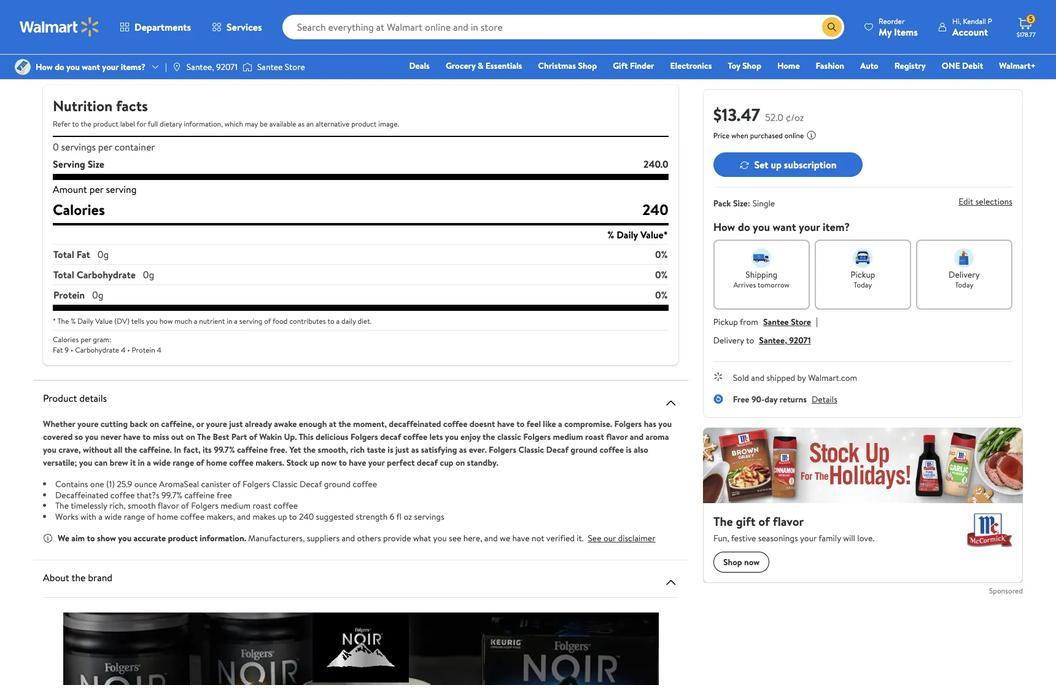 Task type: locate. For each thing, give the bounding box(es) containing it.
240
[[643, 199, 669, 220], [299, 510, 314, 523]]

grocery & essentials link
[[440, 59, 528, 72]]

decaf inside whether youre cutting back on caffeine, or youre just already awake enough at the moment, decaffeinated coffee doesnt have to feel like a compromise. folgers has you covered so you never have to miss out on the best part of wakin up. this delicious folgers decaf coffee lets you enjoy the classic folgers medium roast flavor and aroma you crave, without all the caffeine. in fact, its 99.7% caffeine free. yet the smooth, rich taste is just as satisfying as ever. folgers classic decaf ground coffee is also versatile; you can brew it in a wide range of home coffee makers. stock up now to have your perfect decaf cup on standby.
[[547, 444, 569, 456]]

0 horizontal spatial daily
[[78, 316, 93, 326]]

the up 'servings'
[[81, 119, 91, 129]]

2 shop from the left
[[743, 60, 762, 72]]

image.
[[379, 119, 399, 129]]

do
[[55, 61, 64, 73], [738, 219, 751, 235]]

protein up *
[[53, 288, 85, 302]]

intent image for shipping image
[[752, 248, 772, 268]]

0 vertical spatial your
[[102, 61, 119, 73]]

is left also in the right bottom of the page
[[626, 444, 632, 456]]

1 vertical spatial 0g
[[143, 268, 154, 281]]

1 today from the left
[[854, 280, 873, 290]]

decaf
[[547, 444, 569, 456], [300, 478, 322, 490]]

 image
[[243, 61, 252, 73], [172, 62, 182, 72]]

want
[[82, 61, 100, 73], [773, 219, 797, 235]]

0g up tells in the left top of the page
[[143, 268, 154, 281]]

wide inside whether youre cutting back on caffeine, or youre just already awake enough at the moment, decaffeinated coffee doesnt have to feel like a compromise. folgers has you covered so you never have to miss out on the best part of wakin up. this delicious folgers decaf coffee lets you enjoy the classic folgers medium roast flavor and aroma you crave, without all the caffeine. in fact, its 99.7% caffeine free. yet the smooth, rich taste is just as satisfying as ever. folgers classic decaf ground coffee is also versatile; you can brew it in a wide range of home coffee makers. stock up now to have your perfect decaf cup on standby.
[[153, 456, 171, 469]]

wide inside contains one (1) 25.9 ounce aromaseal canister of folgers classic decaf ground coffee decaffeinated coffee that?s 99.7% caffeine free the timelessly rich, smooth flavor of folgers medium roast coffee works with a wide range of home coffee makers, and makes up to 240 suggested strength 6 fl oz servings
[[105, 510, 122, 523]]

240 inside contains one (1) 25.9 ounce aromaseal canister of folgers classic decaf ground coffee decaffeinated coffee that?s 99.7% caffeine free the timelessly rich, smooth flavor of folgers medium roast coffee works with a wide range of home coffee makers, and makes up to 240 suggested strength 6 fl oz servings
[[299, 510, 314, 523]]

the down this
[[303, 444, 316, 456]]

the up its
[[197, 431, 211, 443]]

0 horizontal spatial today
[[854, 280, 873, 290]]

total down total fat
[[53, 268, 74, 281]]

santee, down santee store button
[[760, 334, 788, 347]]

caffeine down the part
[[237, 444, 268, 456]]

decaf inside contains one (1) 25.9 ounce aromaseal canister of folgers classic decaf ground coffee decaffeinated coffee that?s 99.7% caffeine free the timelessly rich, smooth flavor of folgers medium roast coffee works with a wide range of home coffee makers, and makes up to 240 suggested strength 6 fl oz servings
[[300, 478, 322, 490]]

one debit link
[[937, 59, 989, 72]]

today inside delivery today
[[956, 280, 974, 290]]

debit
[[963, 60, 984, 72]]

1 horizontal spatial flavor
[[607, 431, 628, 443]]

1 vertical spatial range
[[124, 510, 145, 523]]

you right 'so'
[[85, 431, 99, 443]]

1 vertical spatial medium
[[221, 500, 251, 512]]

timelessly
[[71, 500, 107, 512]]

as
[[298, 119, 305, 129], [411, 444, 419, 456], [459, 444, 467, 456]]

1 shop from the left
[[578, 60, 597, 72]]

and
[[752, 372, 765, 384], [630, 431, 644, 443], [237, 510, 251, 523], [342, 532, 355, 544], [485, 532, 498, 544]]

3 0% from the top
[[655, 288, 668, 302]]

the down contains
[[55, 500, 69, 512]]

a inside contains one (1) 25.9 ounce aromaseal canister of folgers classic decaf ground coffee decaffeinated coffee that?s 99.7% caffeine free the timelessly rich, smooth flavor of folgers medium roast coffee works with a wide range of home coffee makers, and makes up to 240 suggested strength 6 fl oz servings
[[98, 510, 103, 523]]

1 • from the left
[[71, 345, 73, 355]]

protein
[[53, 288, 85, 302], [132, 345, 155, 355]]

1 total from the top
[[53, 248, 74, 261]]

santee, inside pickup from santee store | delivery to santee, 92071
[[760, 334, 788, 347]]

0 horizontal spatial size
[[88, 157, 104, 171]]

total
[[53, 248, 74, 261], [53, 268, 74, 281]]

1 vertical spatial want
[[773, 219, 797, 235]]

1 horizontal spatial your
[[368, 456, 385, 469]]

legal information image
[[807, 130, 817, 140]]

calories inside calories per gram: fat 9 • carbohydrate 4 • protein 4
[[53, 334, 79, 345]]

per
[[98, 140, 112, 154]]

2 total from the top
[[53, 268, 74, 281]]

departments button
[[109, 12, 202, 42]]

92071 down services popup button
[[216, 61, 238, 73]]

4 right gram:
[[121, 345, 126, 355]]

1 vertical spatial in
[[138, 456, 145, 469]]

1 horizontal spatial decaf
[[547, 444, 569, 456]]

1 vertical spatial pickup
[[714, 316, 738, 328]]

range down in
[[173, 456, 194, 469]]

2 today from the left
[[956, 280, 974, 290]]

0 vertical spatial medium
[[553, 431, 583, 443]]

to inside nutrition facts refer to the product label for full dietary information, which may be available as an alternative product image.
[[72, 119, 79, 129]]

0 vertical spatial flavor
[[607, 431, 628, 443]]

4 down 'how'
[[157, 345, 162, 355]]

0g for carbohydrate
[[143, 268, 154, 281]]

1 horizontal spatial shop
[[743, 60, 762, 72]]

container
[[115, 140, 155, 154]]

reorder
[[879, 16, 905, 26]]

you right tells in the left top of the page
[[146, 316, 158, 326]]

set up subscription
[[755, 158, 837, 171]]

about left this at top left
[[33, 16, 73, 37]]

do down walmart image
[[55, 61, 64, 73]]

0 vertical spatial %
[[608, 228, 615, 241]]

ground down the compromise.
[[571, 444, 598, 456]]

your left item?
[[799, 219, 821, 235]]

how do you want your item?
[[714, 219, 850, 235]]

1 horizontal spatial store
[[791, 316, 812, 328]]

0 horizontal spatial flavor
[[158, 500, 179, 512]]

240 up suppliers
[[299, 510, 314, 523]]

1 vertical spatial up
[[310, 456, 319, 469]]

product left label
[[93, 119, 118, 129]]

1 horizontal spatial roast
[[586, 431, 604, 443]]

0 horizontal spatial delivery
[[714, 334, 745, 347]]

protein down tells in the left top of the page
[[132, 345, 155, 355]]

1 vertical spatial do
[[738, 219, 751, 235]]

your for items?
[[102, 61, 119, 73]]

0 horizontal spatial classic
[[272, 478, 298, 490]]

in
[[227, 316, 233, 326], [138, 456, 145, 469]]

1 horizontal spatial daily
[[617, 228, 638, 241]]

fat left 9
[[53, 345, 63, 355]]

range down that?s
[[124, 510, 145, 523]]

disclaimer
[[618, 532, 656, 544]]

0 horizontal spatial decaf
[[380, 431, 401, 443]]

1 vertical spatial delivery
[[714, 334, 745, 347]]

fat inside calories per gram: fat 9 • carbohydrate 4 • protein 4
[[53, 345, 63, 355]]

0 vertical spatial the
[[57, 316, 69, 326]]

information
[[85, 58, 134, 72]]

2 is from the left
[[626, 444, 632, 456]]

the right at
[[339, 418, 351, 430]]

total for total carbohydrate
[[53, 268, 74, 281]]

2 horizontal spatial your
[[799, 219, 821, 235]]

your
[[102, 61, 119, 73], [799, 219, 821, 235], [368, 456, 385, 469]]

decaf down stock
[[300, 478, 322, 490]]

2 horizontal spatial product
[[352, 119, 377, 129]]

roast inside contains one (1) 25.9 ounce aromaseal canister of folgers classic decaf ground coffee decaffeinated coffee that?s 99.7% caffeine free the timelessly rich, smooth flavor of folgers medium roast coffee works with a wide range of home coffee makers, and makes up to 240 suggested strength 6 fl oz servings
[[253, 500, 272, 512]]

carbohydrate down "value"
[[75, 345, 119, 355]]

a right 'with'
[[98, 510, 103, 523]]

1 vertical spatial wide
[[105, 510, 122, 523]]

1 vertical spatial home
[[157, 510, 178, 523]]

how do you want your items?
[[36, 61, 146, 73]]

1 horizontal spatial 4
[[157, 345, 162, 355]]

size
[[88, 157, 104, 171], [734, 197, 748, 210]]

0 vertical spatial delivery
[[949, 268, 980, 281]]

of
[[264, 316, 271, 326], [249, 431, 257, 443], [196, 456, 204, 469], [233, 478, 241, 490], [181, 500, 189, 512], [147, 510, 155, 523]]

0 vertical spatial 0g
[[98, 248, 109, 261]]

0 horizontal spatial fat
[[53, 345, 63, 355]]

1 horizontal spatial 240
[[643, 199, 669, 220]]

0 vertical spatial range
[[173, 456, 194, 469]]

1 vertical spatial per
[[81, 334, 91, 345]]

0 vertical spatial up
[[771, 158, 782, 171]]

1 horizontal spatial santee
[[764, 316, 789, 328]]

up inside whether youre cutting back on caffeine, or youre just already awake enough at the moment, decaffeinated coffee doesnt have to feel like a compromise. folgers has you covered so you never have to miss out on the best part of wakin up. this delicious folgers decaf coffee lets you enjoy the classic folgers medium roast flavor and aroma you crave, without all the caffeine. in fact, its 99.7% caffeine free. yet the smooth, rich taste is just as satisfying as ever. folgers classic decaf ground coffee is also versatile; you can brew it in a wide range of home coffee makers. stock up now to have your perfect decaf cup on standby.
[[310, 456, 319, 469]]

0 horizontal spatial  image
[[172, 62, 182, 72]]

product right the accurate
[[168, 532, 198, 544]]

• right 9
[[71, 345, 73, 355]]

1 vertical spatial size
[[734, 197, 748, 210]]

by
[[798, 372, 807, 384]]

about
[[33, 16, 73, 37], [43, 571, 69, 584]]

product details
[[43, 391, 107, 405]]

1 vertical spatial calories
[[53, 334, 79, 345]]

• right gram:
[[127, 345, 130, 355]]

medium down "canister"
[[221, 500, 251, 512]]

and left 'makes'
[[237, 510, 251, 523]]

99.7% inside contains one (1) 25.9 ounce aromaseal canister of folgers classic decaf ground coffee decaffeinated coffee that?s 99.7% caffeine free the timelessly rich, smooth flavor of folgers medium roast coffee works with a wide range of home coffee makers, and makes up to 240 suggested strength 6 fl oz servings
[[162, 489, 182, 501]]

roast down the compromise.
[[586, 431, 604, 443]]

santee inside pickup from santee store | delivery to santee, 92071
[[764, 316, 789, 328]]

 image
[[15, 59, 31, 75]]

0 horizontal spatial wide
[[105, 510, 122, 523]]

1 horizontal spatial just
[[396, 444, 409, 456]]

up inside contains one (1) 25.9 ounce aromaseal canister of folgers classic decaf ground coffee decaffeinated coffee that?s 99.7% caffeine free the timelessly rich, smooth flavor of folgers medium roast coffee works with a wide range of home coffee makers, and makes up to 240 suggested strength 6 fl oz servings
[[278, 510, 287, 523]]

1 vertical spatial just
[[396, 444, 409, 456]]

1 0% from the top
[[655, 248, 668, 261]]

intent image for delivery image
[[955, 248, 975, 268]]

1 vertical spatial nutrition
[[53, 95, 113, 116]]

the down doesnt
[[483, 431, 495, 443]]

shop inside "link"
[[743, 60, 762, 72]]

what
[[413, 532, 431, 544]]

calories down the 'amount'
[[53, 199, 105, 220]]

today
[[854, 280, 873, 290], [956, 280, 974, 290]]

1 horizontal spatial caffeine
[[237, 444, 268, 456]]

0 vertical spatial 0%
[[655, 248, 668, 261]]

0g down total carbohydrate
[[92, 288, 104, 302]]

1 horizontal spatial product
[[168, 532, 198, 544]]

2 4 from the left
[[157, 345, 162, 355]]

Walmart Site-Wide search field
[[282, 15, 845, 39]]

to right "refer"
[[72, 119, 79, 129]]

in
[[174, 444, 181, 456]]

santee down "services"
[[257, 61, 283, 73]]

0 horizontal spatial shop
[[578, 60, 597, 72]]

0 horizontal spatial santee
[[257, 61, 283, 73]]

store
[[285, 61, 305, 73], [791, 316, 812, 328]]

cutting
[[101, 418, 128, 430]]

nutrition
[[43, 58, 82, 72], [53, 95, 113, 116]]

1 horizontal spatial santee,
[[760, 334, 788, 347]]

1 horizontal spatial wide
[[153, 456, 171, 469]]

2 calories from the top
[[53, 334, 79, 345]]

decaf
[[380, 431, 401, 443], [417, 456, 438, 469]]

in right it
[[138, 456, 145, 469]]

to inside pickup from santee store | delivery to santee, 92071
[[747, 334, 755, 347]]

tells
[[131, 316, 144, 326]]

1 vertical spatial the
[[197, 431, 211, 443]]

decaf up taste
[[380, 431, 401, 443]]

2 vertical spatial 0g
[[92, 288, 104, 302]]

edit
[[959, 196, 974, 208]]

1 horizontal spatial do
[[738, 219, 751, 235]]

have down the back at left
[[123, 431, 141, 443]]

items
[[895, 25, 918, 38]]

total carbohydrate
[[53, 268, 136, 281]]

home
[[206, 456, 227, 469], [157, 510, 178, 523]]

delivery
[[949, 268, 980, 281], [714, 334, 745, 347]]

you left information
[[66, 61, 80, 73]]

1 vertical spatial your
[[799, 219, 821, 235]]

folgers down makers.
[[243, 478, 270, 490]]

medium inside contains one (1) 25.9 ounce aromaseal canister of folgers classic decaf ground coffee decaffeinated coffee that?s 99.7% caffeine free the timelessly rich, smooth flavor of folgers medium roast coffee works with a wide range of home coffee makers, and makes up to 240 suggested strength 6 fl oz servings
[[221, 500, 251, 512]]

2 0% from the top
[[655, 268, 668, 281]]

% right *
[[71, 316, 76, 326]]

9
[[65, 345, 69, 355]]

range inside whether youre cutting back on caffeine, or youre just already awake enough at the moment, decaffeinated coffee doesnt have to feel like a compromise. folgers has you covered so you never have to miss out on the best part of wakin up. this delicious folgers decaf coffee lets you enjoy the classic folgers medium roast flavor and aroma you crave, without all the caffeine. in fact, its 99.7% caffeine free. yet the smooth, rich taste is just as satisfying as ever. folgers classic decaf ground coffee is also versatile; you can brew it in a wide range of home coffee makers. stock up now to have your perfect decaf cup on standby.
[[173, 456, 194, 469]]

1 vertical spatial 99.7%
[[162, 489, 182, 501]]

92071 down santee store button
[[790, 334, 811, 347]]

caffeine,
[[161, 418, 194, 430]]

youre
[[77, 418, 99, 430], [206, 418, 227, 430]]

this
[[299, 431, 314, 443]]

whether
[[43, 418, 75, 430]]

available
[[269, 119, 297, 129]]

 image left 'santee, 92071'
[[172, 62, 182, 72]]

1 youre from the left
[[77, 418, 99, 430]]

1 vertical spatial protein
[[132, 345, 155, 355]]

52.0
[[766, 111, 784, 124]]

delicious
[[316, 431, 349, 443]]

0 vertical spatial protein
[[53, 288, 85, 302]]

strength
[[356, 510, 388, 523]]

this
[[76, 16, 100, 37]]

%
[[608, 228, 615, 241], [71, 316, 76, 326]]

store up santee, 92071 button
[[791, 316, 812, 328]]

92071 inside pickup from santee store | delivery to santee, 92071
[[790, 334, 811, 347]]

calories down *
[[53, 334, 79, 345]]

want down this at top left
[[82, 61, 100, 73]]

just up the part
[[229, 418, 243, 430]]

up right set at the right top of page
[[771, 158, 782, 171]]

daily left value* on the top right of the page
[[617, 228, 638, 241]]

today down intent image for pickup
[[854, 280, 873, 290]]

flavor down aromaseal
[[158, 500, 179, 512]]

1 horizontal spatial ground
[[571, 444, 598, 456]]

pickup for pickup today
[[851, 268, 876, 281]]

decaf down satisfying
[[417, 456, 438, 469]]

1 horizontal spatial youre
[[206, 418, 227, 430]]

0 horizontal spatial |
[[165, 61, 167, 73]]

1 horizontal spatial 92071
[[790, 334, 811, 347]]

santee up santee, 92071 button
[[764, 316, 789, 328]]

1 horizontal spatial size
[[734, 197, 748, 210]]

today inside pickup today
[[854, 280, 873, 290]]

of down already
[[249, 431, 257, 443]]

fat up total carbohydrate
[[77, 248, 90, 261]]

as left "ever."
[[459, 444, 467, 456]]

works
[[55, 510, 78, 523]]

carbohydrate down total fat
[[77, 268, 136, 281]]

99.7% down best
[[214, 444, 235, 456]]

ground inside contains one (1) 25.9 ounce aromaseal canister of folgers classic decaf ground coffee decaffeinated coffee that?s 99.7% caffeine free the timelessly rich, smooth flavor of folgers medium roast coffee works with a wide range of home coffee makers, and makes up to 240 suggested strength 6 fl oz servings
[[324, 478, 351, 490]]

0 horizontal spatial santee,
[[187, 61, 214, 73]]

0 vertical spatial nutrition
[[43, 58, 82, 72]]

1 horizontal spatial |
[[817, 315, 819, 328]]

ground down now
[[324, 478, 351, 490]]

1 vertical spatial serving
[[240, 316, 263, 326]]

to up manufacturers,
[[289, 510, 297, 523]]

standby.
[[467, 456, 499, 469]]

pickup left from
[[714, 316, 738, 328]]

per inside calories per gram: fat 9 • carbohydrate 4 • protein 4
[[81, 334, 91, 345]]

1 is from the left
[[388, 444, 394, 456]]

when
[[732, 130, 749, 141]]

flavor down the compromise.
[[607, 431, 628, 443]]

ground inside whether youre cutting back on caffeine, or youre just already awake enough at the moment, decaffeinated coffee doesnt have to feel like a compromise. folgers has you covered so you never have to miss out on the best part of wakin up. this delicious folgers decaf coffee lets you enjoy the classic folgers medium roast flavor and aroma you crave, without all the caffeine. in fact, its 99.7% caffeine free. yet the smooth, rich taste is just as satisfying as ever. folgers classic decaf ground coffee is also versatile; you can brew it in a wide range of home coffee makers. stock up now to have your perfect decaf cup on standby.
[[571, 444, 598, 456]]

1 vertical spatial on
[[186, 431, 195, 443]]

0 vertical spatial size
[[88, 157, 104, 171]]

electronics
[[671, 60, 712, 72]]

0 vertical spatial decaf
[[380, 431, 401, 443]]

on up miss
[[150, 418, 159, 430]]

0 horizontal spatial just
[[229, 418, 243, 430]]

feel
[[527, 418, 541, 430]]

of down that?s
[[147, 510, 155, 523]]

delivery inside pickup from santee store | delivery to santee, 92071
[[714, 334, 745, 347]]

to right 'aim' at the bottom of page
[[87, 532, 95, 544]]

refer
[[53, 119, 71, 129]]

size right 'pack'
[[734, 197, 748, 210]]

santee store button
[[764, 316, 812, 328]]

in right nutrient
[[227, 316, 233, 326]]

pickup down intent image for pickup
[[851, 268, 876, 281]]

protein inside calories per gram: fat 9 • carbohydrate 4 • protein 4
[[132, 345, 155, 355]]

caffeine inside whether youre cutting back on caffeine, or youre just already awake enough at the moment, decaffeinated coffee doesnt have to feel like a compromise. folgers has you covered so you never have to miss out on the best part of wakin up. this delicious folgers decaf coffee lets you enjoy the classic folgers medium roast flavor and aroma you crave, without all the caffeine. in fact, its 99.7% caffeine free. yet the smooth, rich taste is just as satisfying as ever. folgers classic decaf ground coffee is also versatile; you can brew it in a wide range of home coffee makers. stock up now to have your perfect decaf cup on standby.
[[237, 444, 268, 456]]

pickup inside pickup from santee store | delivery to santee, 92071
[[714, 316, 738, 328]]

nutrient
[[199, 316, 225, 326]]

 image left santee store
[[243, 61, 252, 73]]

do down pack size : single
[[738, 219, 751, 235]]

up left now
[[310, 456, 319, 469]]

medium inside whether youre cutting back on caffeine, or youre just already awake enough at the moment, decaffeinated coffee doesnt have to feel like a compromise. folgers has you covered so you never have to miss out on the best part of wakin up. this delicious folgers decaf coffee lets you enjoy the classic folgers medium roast flavor and aroma you crave, without all the caffeine. in fact, its 99.7% caffeine free. yet the smooth, rich taste is just as satisfying as ever. folgers classic decaf ground coffee is also versatile; you can brew it in a wide range of home coffee makers. stock up now to have your perfect decaf cup on standby.
[[553, 431, 583, 443]]

0 vertical spatial serving
[[106, 182, 137, 196]]

wide up show
[[105, 510, 122, 523]]

do for how do you want your items?
[[55, 61, 64, 73]]

0g for fat
[[98, 248, 109, 261]]

1 horizontal spatial fat
[[77, 248, 90, 261]]

1 horizontal spatial classic
[[519, 444, 544, 456]]

0 horizontal spatial store
[[285, 61, 305, 73]]

christmas shop
[[538, 60, 597, 72]]

1 horizontal spatial in
[[227, 316, 233, 326]]

the inside contains one (1) 25.9 ounce aromaseal canister of folgers classic decaf ground coffee decaffeinated coffee that?s 99.7% caffeine free the timelessly rich, smooth flavor of folgers medium roast coffee works with a wide range of home coffee makers, and makes up to 240 suggested strength 6 fl oz servings
[[55, 500, 69, 512]]

delivery down from
[[714, 334, 745, 347]]

240 up value* on the top right of the page
[[643, 199, 669, 220]]

value*
[[641, 228, 668, 241]]

92071
[[216, 61, 238, 73], [790, 334, 811, 347]]

do for how do you want your item?
[[738, 219, 751, 235]]

ounce
[[134, 478, 157, 490]]

walmart.com
[[809, 372, 858, 384]]

classic
[[497, 431, 522, 443]]

toy shop
[[728, 60, 762, 72]]

on
[[150, 418, 159, 430], [186, 431, 195, 443], [456, 456, 465, 469]]

1 vertical spatial 240
[[299, 510, 314, 523]]

nutrition up "refer"
[[53, 95, 113, 116]]

1 vertical spatial how
[[714, 219, 736, 235]]

home inside contains one (1) 25.9 ounce aromaseal canister of folgers classic decaf ground coffee decaffeinated coffee that?s 99.7% caffeine free the timelessly rich, smooth flavor of folgers medium roast coffee works with a wide range of home coffee makers, and makes up to 240 suggested strength 6 fl oz servings
[[157, 510, 178, 523]]

serving
[[106, 182, 137, 196], [240, 316, 263, 326]]

0 horizontal spatial is
[[388, 444, 394, 456]]

1 horizontal spatial pickup
[[851, 268, 876, 281]]

0 vertical spatial in
[[227, 316, 233, 326]]

the inside nutrition facts refer to the product label for full dietary information, which may be available as an alternative product image.
[[81, 119, 91, 129]]

delivery down the intent image for delivery
[[949, 268, 980, 281]]

how for how do you want your item?
[[714, 219, 736, 235]]

about for about this item
[[33, 16, 73, 37]]

wide down caffeine.
[[153, 456, 171, 469]]

0 horizontal spatial do
[[55, 61, 64, 73]]

1 horizontal spatial  image
[[243, 61, 252, 73]]

today down the intent image for delivery
[[956, 280, 974, 290]]

(dv)
[[114, 316, 130, 326]]

1 vertical spatial |
[[817, 315, 819, 328]]

of down aromaseal
[[181, 500, 189, 512]]

nutrition down walmart image
[[43, 58, 82, 72]]

0  servings per container
[[53, 140, 155, 154]]

the inside whether youre cutting back on caffeine, or youre just already awake enough at the moment, decaffeinated coffee doesnt have to feel like a compromise. folgers has you covered so you never have to miss out on the best part of wakin up. this delicious folgers decaf coffee lets you enjoy the classic folgers medium roast flavor and aroma you crave, without all the caffeine. in fact, its 99.7% caffeine free. yet the smooth, rich taste is just as satisfying as ever. folgers classic decaf ground coffee is also versatile; you can brew it in a wide range of home coffee makers. stock up now to have your perfect decaf cup on standby.
[[197, 431, 211, 443]]

how down walmart image
[[36, 61, 53, 73]]

nutrition inside nutrition facts refer to the product label for full dietary information, which may be available as an alternative product image.
[[53, 95, 113, 116]]

we
[[500, 532, 511, 544]]

99.7% right that?s
[[162, 489, 182, 501]]

product left 'image.'
[[352, 119, 377, 129]]

it.
[[577, 532, 584, 544]]

today for delivery
[[956, 280, 974, 290]]

25.9
[[117, 478, 132, 490]]

account
[[953, 25, 989, 38]]

shop right toy
[[743, 60, 762, 72]]

0 horizontal spatial •
[[71, 345, 73, 355]]

per left gram:
[[81, 334, 91, 345]]

edit selections button
[[959, 196, 1013, 208]]

brew
[[110, 456, 128, 469]]

contains
[[55, 478, 88, 490]]

makes
[[253, 510, 276, 523]]

0 vertical spatial caffeine
[[237, 444, 268, 456]]

1 vertical spatial santee,
[[760, 334, 788, 347]]

0 vertical spatial about
[[33, 16, 73, 37]]

0 horizontal spatial up
[[278, 510, 287, 523]]

flavor inside contains one (1) 25.9 ounce aromaseal canister of folgers classic decaf ground coffee decaffeinated coffee that?s 99.7% caffeine free the timelessly rich, smooth flavor of folgers medium roast coffee works with a wide range of home coffee makers, and makes up to 240 suggested strength 6 fl oz servings
[[158, 500, 179, 512]]

0 vertical spatial calories
[[53, 199, 105, 220]]

calories for calories
[[53, 199, 105, 220]]

1 calories from the top
[[53, 199, 105, 220]]

1 vertical spatial roast
[[253, 500, 272, 512]]

a left daily
[[336, 316, 340, 326]]

1 vertical spatial 92071
[[790, 334, 811, 347]]



Task type: describe. For each thing, give the bounding box(es) containing it.
home
[[778, 60, 800, 72]]

0 vertical spatial carbohydrate
[[77, 268, 136, 281]]

smooth
[[128, 500, 156, 512]]

0% for fat
[[655, 248, 668, 261]]

you down covered
[[43, 444, 56, 456]]

1 vertical spatial daily
[[78, 316, 93, 326]]

servings
[[414, 510, 445, 523]]

store inside pickup from santee store | delivery to santee, 92071
[[791, 316, 812, 328]]

nutrition for information
[[43, 58, 82, 72]]

nutrition information image
[[664, 63, 679, 77]]

you right has
[[659, 418, 672, 430]]

and inside whether youre cutting back on caffeine, or youre just already awake enough at the moment, decaffeinated coffee doesnt have to feel like a compromise. folgers has you covered so you never have to miss out on the best part of wakin up. this delicious folgers decaf coffee lets you enjoy the classic folgers medium roast flavor and aroma you crave, without all the caffeine. in fact, its 99.7% caffeine free. yet the smooth, rich taste is just as satisfying as ever. folgers classic decaf ground coffee is also versatile; you can brew it in a wide range of home coffee makers. stock up now to have your perfect decaf cup on standby.
[[630, 431, 644, 443]]

up inside "button"
[[771, 158, 782, 171]]

services
[[227, 20, 262, 34]]

folgers down classic
[[489, 444, 517, 456]]

with
[[80, 510, 96, 523]]

now
[[321, 456, 337, 469]]

shipping
[[746, 268, 778, 281]]

| inside pickup from santee store | delivery to santee, 92071
[[817, 315, 819, 328]]

home inside whether youre cutting back on caffeine, or youre just already awake enough at the moment, decaffeinated coffee doesnt have to feel like a compromise. folgers has you covered so you never have to miss out on the best part of wakin up. this delicious folgers decaf coffee lets you enjoy the classic folgers medium roast flavor and aroma you crave, without all the caffeine. in fact, its 99.7% caffeine free. yet the smooth, rich taste is just as satisfying as ever. folgers classic decaf ground coffee is also versatile; you can brew it in a wide range of home coffee makers. stock up now to have your perfect decaf cup on standby.
[[206, 456, 227, 469]]

have right we
[[513, 532, 530, 544]]

carbohydrate inside calories per gram: fat 9 • carbohydrate 4 • protein 4
[[75, 345, 119, 355]]

0 horizontal spatial serving
[[106, 182, 137, 196]]

up.
[[284, 431, 297, 443]]

0 vertical spatial santee
[[257, 61, 283, 73]]

day
[[765, 393, 778, 405]]

serving size
[[53, 157, 104, 171]]

price
[[714, 130, 730, 141]]

one
[[942, 60, 961, 72]]

item
[[104, 16, 133, 37]]

0 horizontal spatial protein
[[53, 288, 85, 302]]

dietary
[[160, 119, 182, 129]]

decaffeinated
[[389, 418, 441, 430]]

1 4 from the left
[[121, 345, 126, 355]]

want for items?
[[82, 61, 100, 73]]

for
[[137, 119, 146, 129]]

selections
[[976, 196, 1013, 208]]

home link
[[772, 59, 806, 72]]

0 vertical spatial |
[[165, 61, 167, 73]]

nutrition for facts
[[53, 95, 113, 116]]

want for item?
[[773, 219, 797, 235]]

gram:
[[93, 334, 111, 345]]

much
[[175, 316, 192, 326]]

you right lets
[[445, 431, 459, 443]]

folgers down feel
[[524, 431, 551, 443]]

about the brand image
[[664, 575, 679, 590]]

product details image
[[664, 396, 679, 410]]

1 horizontal spatial on
[[186, 431, 195, 443]]

verified
[[547, 532, 575, 544]]

santee store
[[257, 61, 305, 73]]

size for pack
[[734, 197, 748, 210]]

and inside contains one (1) 25.9 ounce aromaseal canister of folgers classic decaf ground coffee decaffeinated coffee that?s 99.7% caffeine free the timelessly rich, smooth flavor of folgers medium roast coffee works with a wide range of home coffee makers, and makes up to 240 suggested strength 6 fl oz servings
[[237, 510, 251, 523]]

and left others
[[342, 532, 355, 544]]

at
[[329, 418, 337, 430]]

shop for christmas shop
[[578, 60, 597, 72]]

1 vertical spatial decaf
[[417, 456, 438, 469]]

awake
[[274, 418, 297, 430]]

the right all
[[125, 444, 137, 456]]

contributes
[[289, 316, 326, 326]]

you down 'single'
[[753, 219, 771, 235]]

2 horizontal spatial on
[[456, 456, 465, 469]]

here,
[[464, 532, 483, 544]]

free
[[733, 393, 750, 405]]

facts
[[116, 95, 148, 116]]

(1)
[[106, 478, 115, 490]]

without
[[83, 444, 112, 456]]

servings
[[61, 140, 96, 154]]

caffeine.
[[139, 444, 172, 456]]

contains one (1) 25.9 ounce aromaseal canister of folgers classic decaf ground coffee decaffeinated coffee that?s 99.7% caffeine free the timelessly rich, smooth flavor of folgers medium roast coffee works with a wide range of home coffee makers, and makes up to 240 suggested strength 6 fl oz servings
[[55, 478, 445, 523]]

deals
[[409, 60, 430, 72]]

have up classic
[[498, 418, 515, 430]]

0 vertical spatial fat
[[77, 248, 90, 261]]

shipping arrives tomorrow
[[734, 268, 790, 290]]

today for pickup
[[854, 280, 873, 290]]

fashion
[[816, 60, 845, 72]]

compromise.
[[565, 418, 613, 430]]

2 horizontal spatial as
[[459, 444, 467, 456]]

returns
[[780, 393, 807, 405]]

calories for calories per gram: fat 9 • carbohydrate 4 • protein 4
[[53, 334, 79, 345]]

*
[[53, 316, 56, 326]]

Search search field
[[282, 15, 845, 39]]

and left we
[[485, 532, 498, 544]]

fact,
[[183, 444, 201, 456]]

to left feel
[[517, 418, 525, 430]]

of right free
[[233, 478, 241, 490]]

0% for carbohydrate
[[655, 268, 668, 281]]

pickup today
[[851, 268, 876, 290]]

to left miss
[[143, 431, 151, 443]]

1 horizontal spatial as
[[411, 444, 419, 456]]

be
[[260, 119, 268, 129]]

hi, kendall p account
[[953, 16, 993, 38]]

serving
[[53, 157, 85, 171]]

&
[[478, 60, 484, 72]]

pack
[[714, 197, 731, 210]]

p
[[988, 16, 993, 26]]

classic inside contains one (1) 25.9 ounce aromaseal canister of folgers classic decaf ground coffee decaffeinated coffee that?s 99.7% caffeine free the timelessly rich, smooth flavor of folgers medium roast coffee works with a wide range of home coffee makers, and makes up to 240 suggested strength 6 fl oz servings
[[272, 478, 298, 490]]

 image for santee, 92071
[[172, 62, 182, 72]]

calories per gram: fat 9 • carbohydrate 4 • protein 4
[[53, 334, 162, 355]]

gift finder link
[[608, 59, 660, 72]]

per for amount
[[90, 182, 104, 196]]

0 horizontal spatial on
[[150, 418, 159, 430]]

items?
[[121, 61, 146, 73]]

:
[[748, 197, 751, 210]]

about this item
[[33, 16, 133, 37]]

per for calories
[[81, 334, 91, 345]]

makers,
[[207, 510, 235, 523]]

the left brand
[[72, 571, 86, 584]]

see
[[449, 532, 462, 544]]

0 vertical spatial store
[[285, 61, 305, 73]]

like
[[543, 418, 556, 430]]

and right sold
[[752, 372, 765, 384]]

accurate
[[134, 532, 166, 544]]

about the brand
[[43, 571, 112, 584]]

its
[[203, 444, 212, 456]]

1 horizontal spatial delivery
[[949, 268, 980, 281]]

0 horizontal spatial 92071
[[216, 61, 238, 73]]

0 vertical spatial santee,
[[187, 61, 214, 73]]

diet.
[[358, 316, 372, 326]]

food
[[273, 316, 288, 326]]

of left food
[[264, 316, 271, 326]]

an
[[307, 119, 314, 129]]

a down caffeine.
[[147, 456, 151, 469]]

to inside contains one (1) 25.9 ounce aromaseal canister of folgers classic decaf ground coffee decaffeinated coffee that?s 99.7% caffeine free the timelessly rich, smooth flavor of folgers medium roast coffee works with a wide range of home coffee makers, and makes up to 240 suggested strength 6 fl oz servings
[[289, 510, 297, 523]]

folgers down moment,
[[351, 431, 378, 443]]

search icon image
[[828, 22, 837, 32]]

folgers down "canister"
[[191, 500, 219, 512]]

miss
[[153, 431, 169, 443]]

how for how do you want your items?
[[36, 61, 53, 73]]

a right like
[[558, 418, 563, 430]]

auto link
[[855, 59, 885, 72]]

you left can
[[79, 456, 92, 469]]

hi,
[[953, 16, 962, 26]]

in inside whether youre cutting back on caffeine, or youre just already awake enough at the moment, decaffeinated coffee doesnt have to feel like a compromise. folgers has you covered so you never have to miss out on the best part of wakin up. this delicious folgers decaf coffee lets you enjoy the classic folgers medium roast flavor and aroma you crave, without all the caffeine. in fact, its 99.7% caffeine free. yet the smooth, rich taste is just as satisfying as ever. folgers classic decaf ground coffee is also versatile; you can brew it in a wide range of home coffee makers. stock up now to have your perfect decaf cup on standby.
[[138, 456, 145, 469]]

roast inside whether youre cutting back on caffeine, or youre just already awake enough at the moment, decaffeinated coffee doesnt have to feel like a compromise. folgers has you covered so you never have to miss out on the best part of wakin up. this delicious folgers decaf coffee lets you enjoy the classic folgers medium roast flavor and aroma you crave, without all the caffeine. in fact, its 99.7% caffeine free. yet the smooth, rich taste is just as satisfying as ever. folgers classic decaf ground coffee is also versatile; you can brew it in a wide range of home coffee makers. stock up now to have your perfect decaf cup on standby.
[[586, 431, 604, 443]]

delivery today
[[949, 268, 980, 290]]

as inside nutrition facts refer to the product label for full dietary information, which may be available as an alternative product image.
[[298, 119, 305, 129]]

pickup for pickup from santee store | delivery to santee, 92071
[[714, 316, 738, 328]]

pack size : single
[[714, 197, 775, 210]]

size for serving
[[88, 157, 104, 171]]

range inside contains one (1) 25.9 ounce aromaseal canister of folgers classic decaf ground coffee decaffeinated coffee that?s 99.7% caffeine free the timelessly rich, smooth flavor of folgers medium roast coffee works with a wide range of home coffee makers, and makes up to 240 suggested strength 6 fl oz servings
[[124, 510, 145, 523]]

a right much
[[194, 316, 198, 326]]

provide
[[383, 532, 411, 544]]

to right now
[[339, 456, 347, 469]]

intent image for pickup image
[[854, 248, 873, 268]]

nutrition information
[[43, 58, 134, 72]]

services button
[[202, 12, 273, 42]]

christmas shop link
[[533, 59, 603, 72]]

others
[[357, 532, 381, 544]]

shop for toy shop
[[743, 60, 762, 72]]

subscription
[[784, 158, 837, 171]]

0 horizontal spatial %
[[71, 316, 76, 326]]

about for about the brand
[[43, 571, 69, 584]]

gift
[[613, 60, 628, 72]]

free.
[[270, 444, 287, 456]]

 image for santee store
[[243, 61, 252, 73]]

a right nutrient
[[234, 316, 238, 326]]

2 • from the left
[[127, 345, 130, 355]]

1 horizontal spatial serving
[[240, 316, 263, 326]]

not
[[532, 532, 545, 544]]

your inside whether youre cutting back on caffeine, or youre just already awake enough at the moment, decaffeinated coffee doesnt have to feel like a compromise. folgers has you covered so you never have to miss out on the best part of wakin up. this delicious folgers decaf coffee lets you enjoy the classic folgers medium roast flavor and aroma you crave, without all the caffeine. in fact, its 99.7% caffeine free. yet the smooth, rich taste is just as satisfying as ever. folgers classic decaf ground coffee is also versatile; you can brew it in a wide range of home coffee makers. stock up now to have your perfect decaf cup on standby.
[[368, 456, 385, 469]]

one
[[90, 478, 104, 490]]

caffeine inside contains one (1) 25.9 ounce aromaseal canister of folgers classic decaf ground coffee decaffeinated coffee that?s 99.7% caffeine free the timelessly rich, smooth flavor of folgers medium roast coffee works with a wide range of home coffee makers, and makes up to 240 suggested strength 6 fl oz servings
[[184, 489, 215, 501]]

¢/oz
[[786, 111, 804, 124]]

folgers left has
[[615, 418, 642, 430]]

of down its
[[196, 456, 204, 469]]

your for item?
[[799, 219, 821, 235]]

details button
[[812, 393, 838, 405]]

flavor inside whether youre cutting back on caffeine, or youre just already awake enough at the moment, decaffeinated coffee doesnt have to feel like a compromise. folgers has you covered so you never have to miss out on the best part of wakin up. this delicious folgers decaf coffee lets you enjoy the classic folgers medium roast flavor and aroma you crave, without all the caffeine. in fact, its 99.7% caffeine free. yet the smooth, rich taste is just as satisfying as ever. folgers classic decaf ground coffee is also versatile; you can brew it in a wide range of home coffee makers. stock up now to have your perfect decaf cup on standby.
[[607, 431, 628, 443]]

2 youre from the left
[[206, 418, 227, 430]]

99.7% inside whether youre cutting back on caffeine, or youre just already awake enough at the moment, decaffeinated coffee doesnt have to feel like a compromise. folgers has you covered so you never have to miss out on the best part of wakin up. this delicious folgers decaf coffee lets you enjoy the classic folgers medium roast flavor and aroma you crave, without all the caffeine. in fact, its 99.7% caffeine free. yet the smooth, rich taste is just as satisfying as ever. folgers classic decaf ground coffee is also versatile; you can brew it in a wide range of home coffee makers. stock up now to have your perfect decaf cup on standby.
[[214, 444, 235, 456]]

registry link
[[889, 59, 932, 72]]

to left daily
[[328, 316, 335, 326]]

reorder my items
[[879, 16, 918, 38]]

yet
[[289, 444, 301, 456]]

auto
[[861, 60, 879, 72]]

0 horizontal spatial product
[[93, 119, 118, 129]]

classic inside whether youre cutting back on caffeine, or youre just already awake enough at the moment, decaffeinated coffee doesnt have to feel like a compromise. folgers has you covered so you never have to miss out on the best part of wakin up. this delicious folgers decaf coffee lets you enjoy the classic folgers medium roast flavor and aroma you crave, without all the caffeine. in fact, its 99.7% caffeine free. yet the smooth, rich taste is just as satisfying as ever. folgers classic decaf ground coffee is also versatile; you can brew it in a wide range of home coffee makers. stock up now to have your perfect decaf cup on standby.
[[519, 444, 544, 456]]

grocery
[[446, 60, 476, 72]]

5
[[1030, 14, 1034, 24]]

rich,
[[109, 500, 126, 512]]

wakin
[[259, 431, 282, 443]]

show
[[97, 532, 116, 544]]

total for total fat
[[53, 248, 74, 261]]

kendall
[[964, 16, 987, 26]]

have down rich at bottom
[[349, 456, 366, 469]]

you left see at bottom
[[433, 532, 447, 544]]

walmart image
[[20, 17, 100, 37]]

also
[[634, 444, 649, 456]]

0 vertical spatial just
[[229, 418, 243, 430]]

amount
[[53, 182, 87, 196]]

you right show
[[118, 532, 132, 544]]



Task type: vqa. For each thing, say whether or not it's contained in the screenshot.
STEEL inside "Now $348.00 $579.00 GE Profile™ Opal™ Nugget Ice Maker with Side Tank, Countertop Icemaker, Stainless Steel"
no



